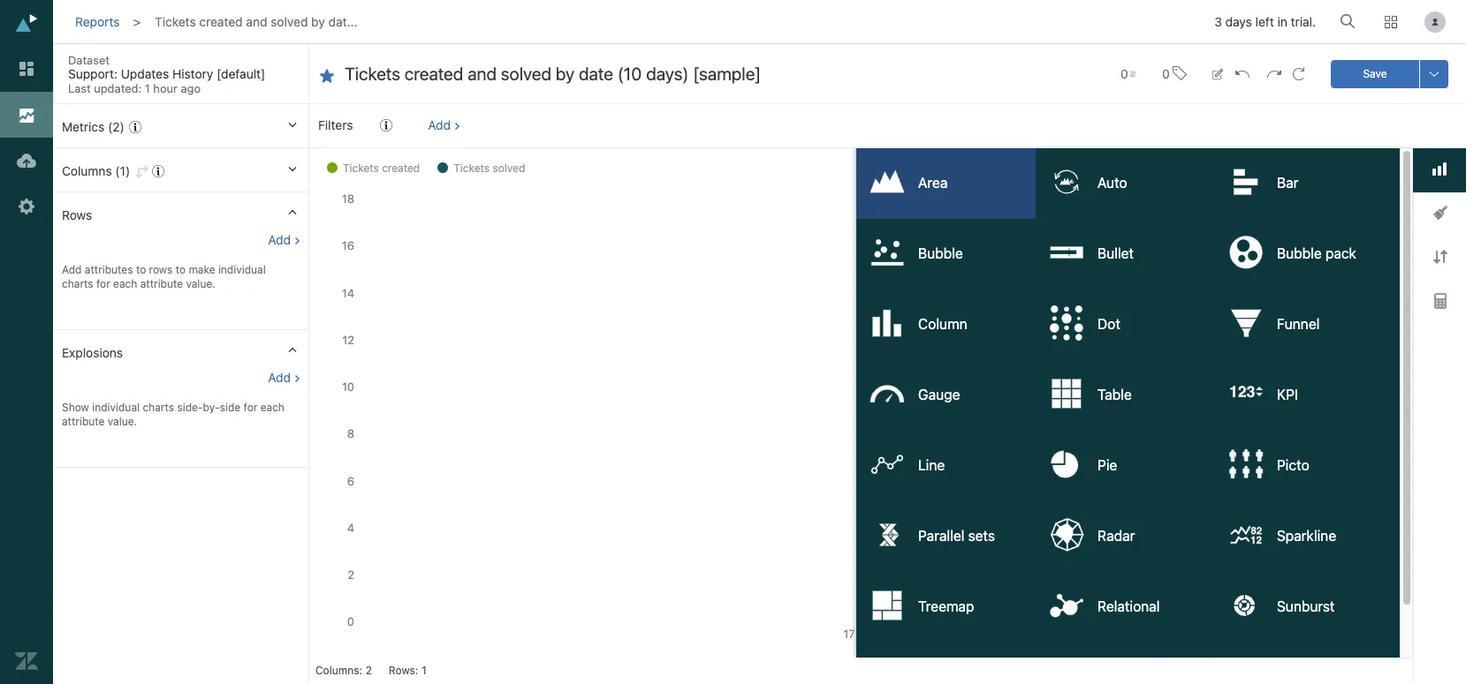 Task type: locate. For each thing, give the bounding box(es) containing it.
0 horizontal spatial to
[[136, 263, 146, 277]]

columns (1)
[[62, 164, 130, 179]]

calc image
[[1434, 294, 1446, 310]]

auto
[[1098, 175, 1127, 191]]

charts left side-
[[143, 401, 174, 414]]

each inside the add attributes to rows to make individual charts for each attribute value.
[[113, 278, 137, 291]]

charts inside the add attributes to rows to make individual charts for each attribute value.
[[62, 278, 93, 291]]

0 horizontal spatial 0
[[1121, 66, 1128, 81]]

1 inside dataset support: updates history [default] last updated: 1 hour ago
[[145, 81, 150, 95]]

graph image
[[1433, 163, 1447, 176]]

2 horizontal spatial tickets
[[454, 162, 490, 175]]

0 horizontal spatial created
[[199, 14, 243, 29]]

0 button
[[1113, 56, 1144, 91]]

1 horizontal spatial each
[[260, 401, 285, 414]]

1 horizontal spatial solved
[[493, 162, 525, 175]]

bubble left pack
[[1277, 246, 1322, 262]]

radar
[[1098, 529, 1135, 545]]

1 horizontal spatial 1
[[422, 665, 427, 678]]

0 vertical spatial for
[[96, 278, 110, 291]]

each
[[113, 278, 137, 291], [260, 401, 285, 414]]

0 vertical spatial value.
[[186, 278, 215, 291]]

dat...
[[328, 14, 358, 29]]

0 horizontal spatial value.
[[108, 415, 137, 429]]

table
[[1098, 387, 1132, 403]]

attribute down rows
[[140, 278, 183, 291]]

1 horizontal spatial value.
[[186, 278, 215, 291]]

2
[[366, 665, 372, 678]]

attribute down show
[[62, 415, 105, 429]]

value. inside the add attributes to rows to make individual charts for each attribute value.
[[186, 278, 215, 291]]

0 vertical spatial individual
[[218, 263, 266, 277]]

1 vertical spatial created
[[382, 162, 420, 175]]

1 bubble from the left
[[918, 246, 963, 262]]

0 inside dropdown button
[[1121, 66, 1128, 81]]

1 vertical spatial value.
[[108, 415, 137, 429]]

1 vertical spatial open in-app guide image
[[152, 165, 164, 178]]

0 vertical spatial created
[[199, 14, 243, 29]]

Search... field
[[1343, 8, 1361, 34]]

1 0 from the left
[[1121, 66, 1128, 81]]

1 vertical spatial individual
[[92, 401, 140, 414]]

0 horizontal spatial for
[[96, 278, 110, 291]]

1 horizontal spatial to
[[176, 263, 186, 277]]

trial.
[[1291, 14, 1316, 30]]

make
[[189, 263, 215, 277]]

1 vertical spatial attribute
[[62, 415, 105, 429]]

1 left the hour
[[145, 81, 150, 95]]

in
[[1277, 14, 1288, 30]]

tickets solved
[[454, 162, 525, 175]]

to
[[136, 263, 146, 277], [176, 263, 186, 277]]

show individual charts side-by-side for each attribute value.
[[62, 401, 285, 429]]

1 horizontal spatial individual
[[218, 263, 266, 277]]

0 horizontal spatial individual
[[92, 401, 140, 414]]

0 horizontal spatial 1
[[145, 81, 150, 95]]

for right side at bottom
[[244, 401, 257, 414]]

value. down make
[[186, 278, 215, 291]]

open in-app guide image up tickets created
[[380, 119, 392, 132]]

1 horizontal spatial created
[[382, 162, 420, 175]]

hour
[[153, 81, 178, 95]]

treemap
[[918, 599, 974, 615]]

last
[[68, 81, 91, 95]]

0
[[1121, 66, 1128, 81], [1162, 66, 1170, 81]]

open in-app guide image right the (1)
[[152, 165, 164, 178]]

charts
[[62, 278, 93, 291], [143, 401, 174, 414]]

1 vertical spatial for
[[244, 401, 257, 414]]

bubble pack
[[1277, 246, 1356, 262]]

1 vertical spatial each
[[260, 401, 285, 414]]

reports image
[[15, 103, 38, 126]]

0 button
[[1154, 55, 1195, 93]]

0 inside button
[[1162, 66, 1170, 81]]

sparkline
[[1277, 529, 1336, 545]]

1 horizontal spatial 0
[[1162, 66, 1170, 81]]

1 vertical spatial 1
[[422, 665, 427, 678]]

None text field
[[345, 62, 1085, 86]]

charts down attributes at top
[[62, 278, 93, 291]]

0 for 0 dropdown button
[[1121, 66, 1128, 81]]

to right rows
[[176, 263, 186, 277]]

0 left 0 button
[[1121, 66, 1128, 81]]

0 right 0 dropdown button
[[1162, 66, 1170, 81]]

open in-app guide image
[[380, 119, 392, 132], [152, 165, 164, 178]]

0 horizontal spatial solved
[[271, 14, 308, 29]]

2 0 from the left
[[1162, 66, 1170, 81]]

individual right make
[[218, 263, 266, 277]]

parallel
[[918, 529, 965, 545]]

each inside show individual charts side-by-side for each attribute value.
[[260, 401, 285, 414]]

columns
[[62, 164, 112, 179]]

0 vertical spatial attribute
[[140, 278, 183, 291]]

to left rows
[[136, 263, 146, 277]]

solved
[[271, 14, 308, 29], [493, 162, 525, 175]]

0 vertical spatial open in-app guide image
[[380, 119, 392, 132]]

sunburst
[[1277, 599, 1335, 615]]

0 horizontal spatial bubble
[[918, 246, 963, 262]]

bullet
[[1098, 246, 1134, 262]]

filters
[[318, 118, 353, 133]]

0 vertical spatial each
[[113, 278, 137, 291]]

bubble
[[918, 246, 963, 262], [1277, 246, 1322, 262]]

1 horizontal spatial for
[[244, 401, 257, 414]]

bubble up "column"
[[918, 246, 963, 262]]

metrics (2)
[[62, 119, 124, 134]]

kpi
[[1277, 387, 1298, 403]]

3
[[1215, 14, 1222, 30]]

for
[[96, 278, 110, 291], [244, 401, 257, 414]]

pie
[[1098, 458, 1117, 474]]

1 horizontal spatial attribute
[[140, 278, 183, 291]]

1 to from the left
[[136, 263, 146, 277]]

0 vertical spatial 1
[[145, 81, 150, 95]]

each down attributes at top
[[113, 278, 137, 291]]

support:
[[68, 66, 118, 81]]

0 horizontal spatial tickets
[[155, 14, 196, 29]]

area
[[918, 175, 948, 191]]

created
[[199, 14, 243, 29], [382, 162, 420, 175]]

attribute
[[140, 278, 183, 291], [62, 415, 105, 429]]

1 vertical spatial charts
[[143, 401, 174, 414]]

for inside show individual charts side-by-side for each attribute value.
[[244, 401, 257, 414]]

0 for 0 button
[[1162, 66, 1170, 81]]

value.
[[186, 278, 215, 291], [108, 415, 137, 429]]

tickets
[[155, 14, 196, 29], [343, 162, 379, 175], [454, 162, 490, 175]]

1 horizontal spatial tickets
[[343, 162, 379, 175]]

for down attributes at top
[[96, 278, 110, 291]]

1 horizontal spatial charts
[[143, 401, 174, 414]]

1
[[145, 81, 150, 95], [422, 665, 427, 678]]

datasets image
[[15, 149, 38, 172]]

and
[[246, 14, 267, 29]]

individual
[[218, 263, 266, 277], [92, 401, 140, 414]]

2 bubble from the left
[[1277, 246, 1322, 262]]

1 horizontal spatial bubble
[[1277, 246, 1322, 262]]

0 vertical spatial charts
[[62, 278, 93, 291]]

0 horizontal spatial each
[[113, 278, 137, 291]]

0 horizontal spatial charts
[[62, 278, 93, 291]]

individual right show
[[92, 401, 140, 414]]

rows
[[149, 263, 173, 277]]

[default]
[[217, 66, 265, 81]]

each right side at bottom
[[260, 401, 285, 414]]

add
[[428, 118, 451, 133], [268, 232, 291, 247], [62, 263, 82, 277], [268, 370, 291, 385]]

bubble for bubble pack
[[1277, 246, 1322, 262]]

0 vertical spatial solved
[[271, 14, 308, 29]]

value. down 'explosions'
[[108, 415, 137, 429]]

(2)
[[108, 119, 124, 134]]

dashboard image
[[15, 57, 38, 80]]

1 right rows:
[[422, 665, 427, 678]]

zendesk image
[[15, 650, 38, 673]]

0 horizontal spatial attribute
[[62, 415, 105, 429]]

1 horizontal spatial open in-app guide image
[[380, 119, 392, 132]]



Task type: describe. For each thing, give the bounding box(es) containing it.
line
[[918, 458, 945, 474]]

column
[[918, 317, 967, 332]]

side
[[220, 401, 241, 414]]

combined shape image
[[1433, 206, 1447, 220]]

updated:
[[94, 81, 142, 95]]

attribute inside the add attributes to rows to make individual charts for each attribute value.
[[140, 278, 183, 291]]

tickets for tickets solved
[[454, 162, 490, 175]]

dot
[[1098, 317, 1121, 332]]

attributes
[[85, 263, 133, 277]]

tickets for tickets created
[[343, 162, 379, 175]]

explosions
[[62, 346, 123, 361]]

(1)
[[115, 164, 130, 179]]

attribute inside show individual charts side-by-side for each attribute value.
[[62, 415, 105, 429]]

dataset
[[68, 53, 110, 67]]

rows
[[62, 208, 92, 223]]

for inside the add attributes to rows to make individual charts for each attribute value.
[[96, 278, 110, 291]]

add inside the add attributes to rows to make individual charts for each attribute value.
[[62, 263, 82, 277]]

tickets created and solved by dat...
[[155, 14, 358, 29]]

arrows image
[[1433, 250, 1447, 265]]

rows:
[[389, 665, 418, 678]]

rows: 1
[[389, 665, 427, 678]]

add attributes to rows to make individual charts for each attribute value.
[[62, 263, 266, 291]]

open in-app guide image
[[129, 121, 141, 133]]

funnel
[[1277, 317, 1320, 332]]

dataset support: updates history [default] last updated: 1 hour ago
[[68, 53, 265, 95]]

0 horizontal spatial open in-app guide image
[[152, 165, 164, 178]]

3 days left in trial.
[[1215, 14, 1316, 30]]

tickets for tickets created and solved by dat...
[[155, 14, 196, 29]]

sets
[[968, 529, 995, 545]]

show
[[62, 401, 89, 414]]

by-
[[203, 401, 220, 414]]

picto
[[1277, 458, 1309, 474]]

side-
[[177, 401, 203, 414]]

created for tickets created and solved by dat...
[[199, 14, 243, 29]]

charts inside show individual charts side-by-side for each attribute value.
[[143, 401, 174, 414]]

by
[[311, 14, 325, 29]]

left
[[1256, 14, 1274, 30]]

bubble for bubble
[[918, 246, 963, 262]]

1 vertical spatial solved
[[493, 162, 525, 175]]

arrow right14 image
[[293, 57, 309, 73]]

tickets created
[[343, 162, 420, 175]]

updates
[[121, 66, 169, 81]]

history
[[172, 66, 213, 81]]

admin image
[[15, 195, 38, 218]]

metrics
[[62, 119, 104, 134]]

days
[[1225, 14, 1252, 30]]

ago
[[181, 81, 201, 95]]

columns: 2
[[316, 665, 372, 678]]

value. inside show individual charts side-by-side for each attribute value.
[[108, 415, 137, 429]]

2 to from the left
[[176, 263, 186, 277]]

save group
[[1331, 60, 1449, 88]]

individual inside show individual charts side-by-side for each attribute value.
[[92, 401, 140, 414]]

individual inside the add attributes to rows to make individual charts for each attribute value.
[[218, 263, 266, 277]]

relational
[[1098, 599, 1160, 615]]

gauge
[[918, 387, 960, 403]]

created for tickets created
[[382, 162, 420, 175]]

parallel sets
[[918, 529, 995, 545]]

reports
[[75, 14, 120, 29]]

other options image
[[1427, 67, 1441, 81]]

pack
[[1326, 246, 1356, 262]]

bar
[[1277, 175, 1299, 191]]

zendesk products image
[[1385, 16, 1397, 28]]

save button
[[1331, 60, 1419, 88]]

save
[[1363, 67, 1387, 80]]

columns:
[[316, 665, 362, 678]]



Task type: vqa. For each thing, say whether or not it's contained in the screenshot.
Dashboard image
yes



